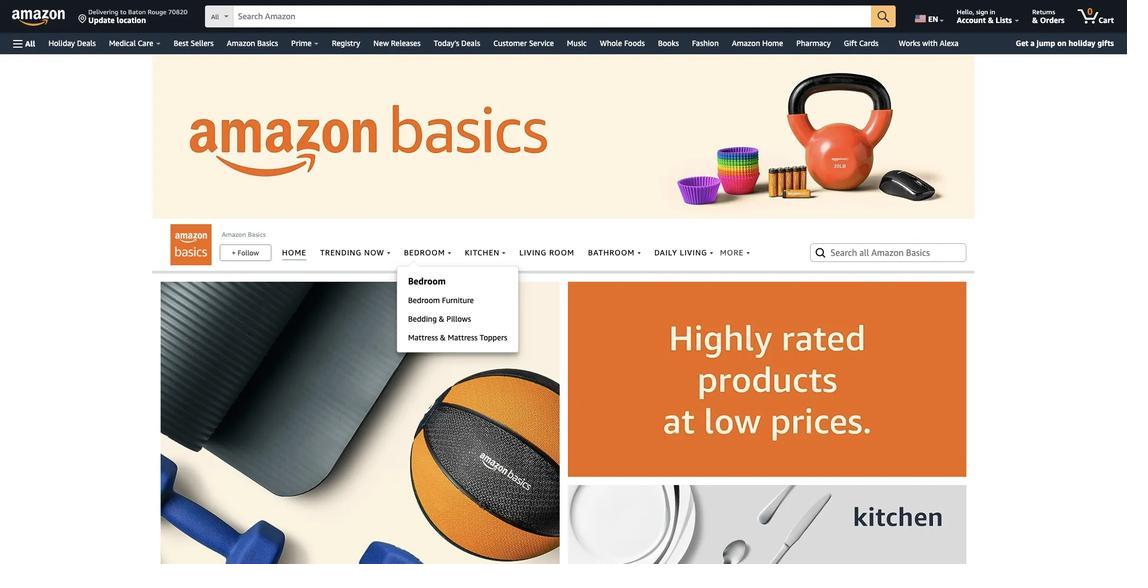 Task type: describe. For each thing, give the bounding box(es) containing it.
lists
[[996, 15, 1012, 25]]

pharmacy
[[796, 38, 831, 48]]

works with alexa link
[[892, 36, 965, 51]]

new releases link
[[367, 36, 427, 51]]

orders
[[1040, 15, 1065, 25]]

amazon right sellers on the left
[[227, 38, 255, 48]]

customer
[[493, 38, 527, 48]]

best
[[174, 38, 189, 48]]

baton
[[128, 8, 146, 16]]

prime
[[291, 38, 312, 48]]

books
[[658, 38, 679, 48]]

medical care link
[[102, 36, 167, 51]]

rouge
[[148, 8, 167, 16]]

en link
[[909, 3, 949, 30]]

amazon home
[[732, 38, 783, 48]]

deals for holiday deals
[[77, 38, 96, 48]]

amazon home link
[[725, 36, 790, 51]]

deals for today's deals
[[461, 38, 480, 48]]

whole foods link
[[593, 36, 652, 51]]

search image
[[814, 246, 827, 259]]

hello,
[[957, 8, 974, 16]]

0
[[1088, 6, 1093, 17]]

get a jump on holiday gifts
[[1016, 38, 1114, 48]]

navigation navigation
[[0, 0, 1127, 54]]

returns
[[1032, 8, 1055, 16]]

customer service link
[[487, 36, 560, 51]]

prime link
[[285, 36, 325, 51]]

fashion
[[692, 38, 719, 48]]

on
[[1057, 38, 1067, 48]]

all inside search box
[[211, 13, 219, 21]]

amazon left home
[[732, 38, 760, 48]]

holiday deals link
[[42, 36, 102, 51]]

amazon image
[[12, 10, 65, 26]]

0 vertical spatial amazon basics link
[[220, 36, 285, 51]]

books link
[[652, 36, 686, 51]]

a
[[1031, 38, 1035, 48]]

delivering
[[88, 8, 118, 16]]

Search all Amazon Basics search field
[[831, 243, 948, 262]]

gift cards link
[[837, 36, 892, 51]]

gift
[[844, 38, 857, 48]]

new releases
[[373, 38, 421, 48]]

All search field
[[205, 5, 896, 29]]

jump
[[1037, 38, 1055, 48]]

1 vertical spatial amazon basics link
[[222, 230, 266, 238]]

gift cards
[[844, 38, 879, 48]]

location
[[117, 15, 146, 25]]

best sellers link
[[167, 36, 220, 51]]

& for account
[[988, 15, 994, 25]]

+ follow
[[232, 248, 259, 257]]

whole foods
[[600, 38, 645, 48]]

account
[[957, 15, 986, 25]]

holiday deals
[[48, 38, 96, 48]]



Task type: locate. For each thing, give the bounding box(es) containing it.
new
[[373, 38, 389, 48]]

& left 'orders' at the right of the page
[[1032, 15, 1038, 25]]

pharmacy link
[[790, 36, 837, 51]]

0 horizontal spatial all
[[25, 39, 35, 48]]

alexa
[[940, 38, 959, 48]]

music link
[[560, 36, 593, 51]]

amazon basics logo image
[[170, 224, 211, 265]]

2 & from the left
[[1032, 15, 1038, 25]]

0 vertical spatial all
[[211, 13, 219, 21]]

1 horizontal spatial deals
[[461, 38, 480, 48]]

sign
[[976, 8, 988, 16]]

amazon basics left prime
[[227, 38, 278, 48]]

deals inside 'link'
[[77, 38, 96, 48]]

sellers
[[191, 38, 214, 48]]

works with alexa
[[899, 38, 959, 48]]

today's
[[434, 38, 459, 48]]

hello, sign in
[[957, 8, 996, 16]]

amazon basics link
[[220, 36, 285, 51], [222, 230, 266, 238]]

1 horizontal spatial &
[[1032, 15, 1038, 25]]

registry link
[[325, 36, 367, 51]]

music
[[567, 38, 587, 48]]

today's deals
[[434, 38, 480, 48]]

0 horizontal spatial deals
[[77, 38, 96, 48]]

home
[[762, 38, 783, 48]]

none submit inside all search box
[[871, 5, 896, 27]]

1 vertical spatial amazon basics
[[222, 230, 266, 238]]

None submit
[[871, 5, 896, 27]]

+ follow button
[[220, 245, 271, 260]]

with
[[922, 38, 938, 48]]

fashion link
[[686, 36, 725, 51]]

medical care
[[109, 38, 153, 48]]

1 & from the left
[[988, 15, 994, 25]]

to
[[120, 8, 126, 16]]

all
[[211, 13, 219, 21], [25, 39, 35, 48]]

account & lists
[[957, 15, 1012, 25]]

registry
[[332, 38, 360, 48]]

amazon basics inside 'navigation' navigation
[[227, 38, 278, 48]]

deals
[[77, 38, 96, 48], [461, 38, 480, 48]]

get
[[1016, 38, 1029, 48]]

basics up follow on the left
[[248, 230, 266, 238]]

get a jump on holiday gifts link
[[1012, 36, 1118, 50]]

basics inside 'navigation' navigation
[[257, 38, 278, 48]]

delivering to baton rouge 70820 update location
[[88, 8, 187, 25]]

1 vertical spatial basics
[[248, 230, 266, 238]]

deals right the today's
[[461, 38, 480, 48]]

today's deals link
[[427, 36, 487, 51]]

1 vertical spatial all
[[25, 39, 35, 48]]

all down the amazon image
[[25, 39, 35, 48]]

deals right holiday
[[77, 38, 96, 48]]

cards
[[859, 38, 879, 48]]

amazon
[[227, 38, 255, 48], [732, 38, 760, 48], [222, 230, 246, 238]]

holiday
[[1069, 38, 1096, 48]]

amazon basics
[[227, 38, 278, 48], [222, 230, 266, 238]]

& inside returns & orders
[[1032, 15, 1038, 25]]

& left the lists
[[988, 15, 994, 25]]

returns & orders
[[1032, 8, 1065, 25]]

medical
[[109, 38, 136, 48]]

works
[[899, 38, 920, 48]]

Search Amazon text field
[[234, 6, 871, 27]]

customer service
[[493, 38, 554, 48]]

in
[[990, 8, 996, 16]]

0 vertical spatial amazon basics
[[227, 38, 278, 48]]

service
[[529, 38, 554, 48]]

+
[[232, 248, 236, 257]]

en
[[928, 14, 938, 24]]

cart
[[1099, 15, 1114, 25]]

0 horizontal spatial &
[[988, 15, 994, 25]]

holiday
[[48, 38, 75, 48]]

basics left prime
[[257, 38, 278, 48]]

amazon basics link up the + follow button at the top
[[222, 230, 266, 238]]

amazon basics up the + follow button at the top
[[222, 230, 266, 238]]

all up sellers on the left
[[211, 13, 219, 21]]

&
[[988, 15, 994, 25], [1032, 15, 1038, 25]]

care
[[138, 38, 153, 48]]

gifts
[[1098, 38, 1114, 48]]

amazon basics link left prime
[[220, 36, 285, 51]]

0 vertical spatial basics
[[257, 38, 278, 48]]

whole
[[600, 38, 622, 48]]

basics
[[257, 38, 278, 48], [248, 230, 266, 238]]

70820
[[168, 8, 187, 16]]

follow
[[238, 248, 259, 257]]

update
[[88, 15, 115, 25]]

best sellers
[[174, 38, 214, 48]]

& for returns
[[1032, 15, 1038, 25]]

all inside button
[[25, 39, 35, 48]]

all button
[[8, 33, 40, 54]]

2 deals from the left
[[461, 38, 480, 48]]

1 deals from the left
[[77, 38, 96, 48]]

foods
[[624, 38, 645, 48]]

amazon up the "+"
[[222, 230, 246, 238]]

releases
[[391, 38, 421, 48]]

1 horizontal spatial all
[[211, 13, 219, 21]]



Task type: vqa. For each thing, say whether or not it's contained in the screenshot.
Essentials
no



